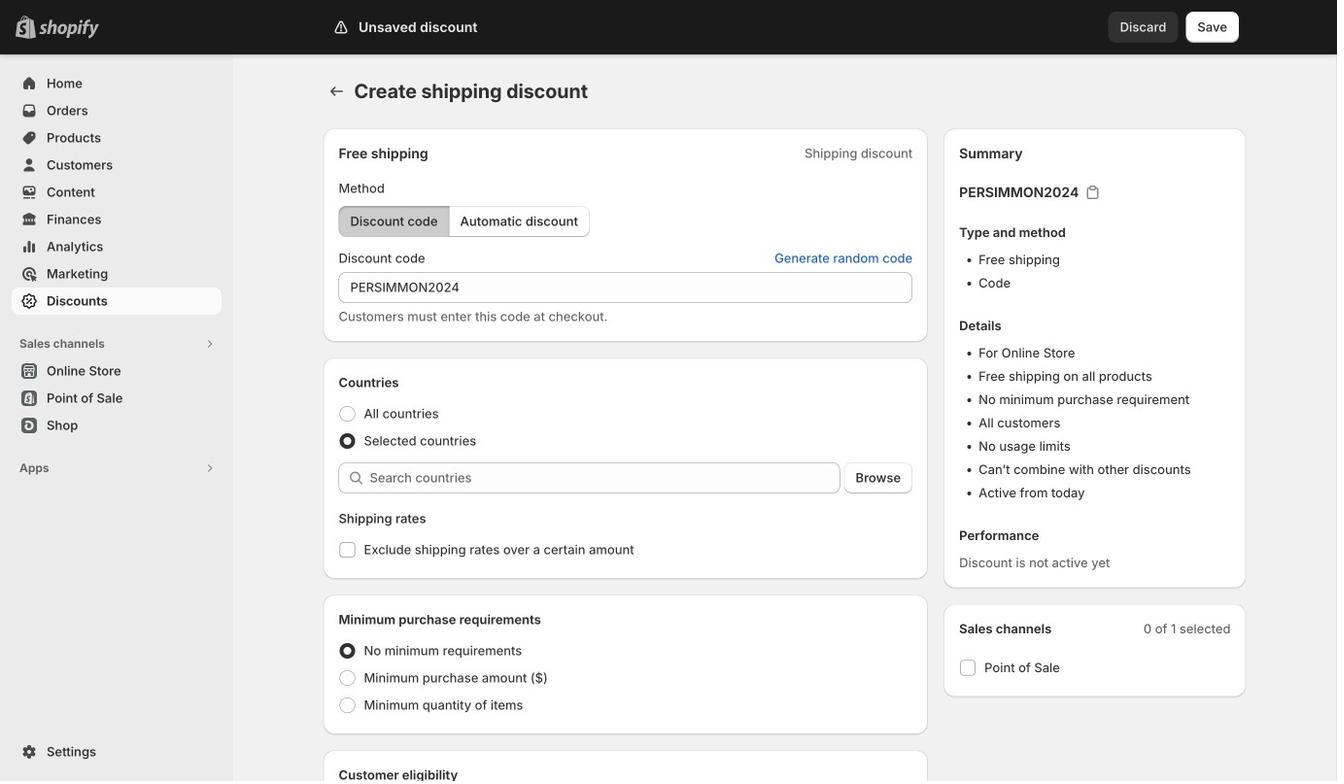Task type: locate. For each thing, give the bounding box(es) containing it.
shopify image
[[39, 19, 99, 39]]

None text field
[[339, 272, 913, 303]]

Search countries text field
[[370, 463, 841, 494]]



Task type: vqa. For each thing, say whether or not it's contained in the screenshot.
Shopify image
yes



